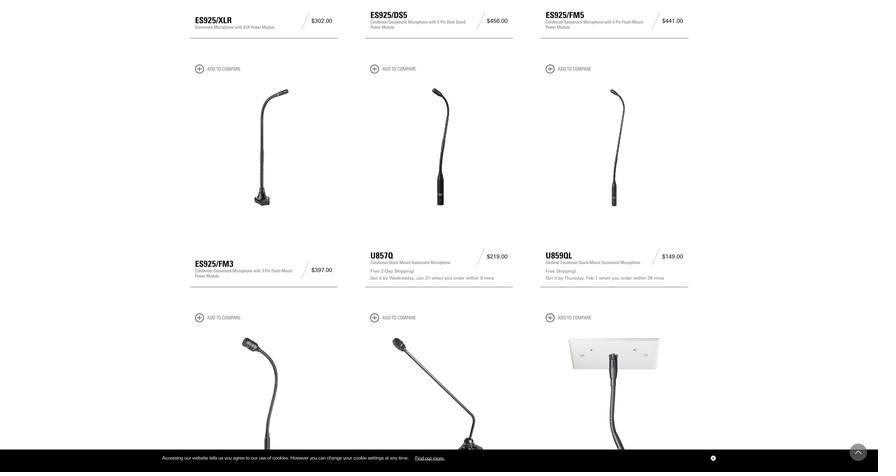 Task type: locate. For each thing, give the bounding box(es) containing it.
get down cardioid
[[546, 275, 553, 281]]

our
[[184, 455, 191, 461], [251, 455, 258, 461]]

condenser inside es925/fm5 condenser gooseneck microphone with 5-pin flush-mount power module
[[546, 19, 564, 25]]

power down es925/ds5
[[371, 25, 381, 30]]

gooseneck inside es925/fm3 condenser gooseneck microphone with 3-pin flush-mount power module
[[214, 268, 232, 274]]

0 horizontal spatial pin
[[265, 268, 271, 274]]

1 horizontal spatial when
[[599, 275, 611, 281]]

with inside es925/fm3 condenser gooseneck microphone with 3-pin flush-mount power module
[[254, 268, 261, 274]]

5- inside es925/fm5 condenser gooseneck microphone with 5-pin flush-mount power module
[[613, 19, 616, 25]]

compare for u859ql image
[[573, 66, 592, 72]]

1 it from the left
[[379, 275, 382, 281]]

2 our from the left
[[251, 455, 258, 461]]

gooseneck inside es925/fm5 condenser gooseneck microphone with 5-pin flush-mount power module
[[565, 19, 583, 25]]

day
[[385, 269, 393, 274]]

pin inside es925/fm5 condenser gooseneck microphone with 5-pin flush-mount power module
[[616, 19, 621, 25]]

it down cardioid
[[555, 275, 557, 281]]

0 vertical spatial flush-
[[622, 19, 633, 25]]

9
[[480, 275, 483, 281]]

add to compare button
[[195, 65, 241, 73], [371, 65, 416, 73], [546, 65, 592, 73], [195, 314, 241, 322], [371, 314, 416, 322], [546, 314, 592, 322]]

add to compare button for es925/fm3 image at top left
[[195, 65, 241, 73]]

you inside free 2 -day shipping! get it by wednesday, jan 31 when you order within 9 mins
[[445, 275, 452, 281]]

when inside free 2 -day shipping! get it by wednesday, jan 31 when you order within 9 mins
[[432, 275, 443, 281]]

1 order from the left
[[454, 275, 465, 281]]

shipping! up thursday,
[[556, 269, 576, 274]]

2 get from the left
[[546, 275, 553, 281]]

$397.00
[[312, 267, 332, 273]]

free for u859ql
[[546, 269, 555, 274]]

2 free from the left
[[546, 269, 555, 274]]

module for es925/ds5
[[382, 25, 394, 30]]

mount
[[633, 19, 644, 25], [400, 260, 411, 265], [590, 260, 601, 265], [282, 268, 293, 274]]

power inside es925/fm5 condenser gooseneck microphone with 5-pin flush-mount power module
[[546, 25, 556, 30]]

power
[[251, 25, 261, 30], [371, 25, 381, 30], [546, 25, 556, 30], [195, 274, 205, 279]]

free down cardioid
[[546, 269, 555, 274]]

free inside free 2 -day shipping! get it by wednesday, jan 31 when you order within 9 mins
[[371, 269, 380, 274]]

it
[[379, 275, 382, 281], [555, 275, 557, 281]]

1 vertical spatial flush-
[[272, 268, 282, 274]]

pin inside es925/fm3 condenser gooseneck microphone with 3-pin flush-mount power module
[[265, 268, 271, 274]]

2 by from the left
[[559, 275, 564, 281]]

flush-
[[622, 19, 633, 25], [272, 268, 282, 274]]

module inside es925/xlr gooseneck microphone with xlr power module
[[262, 25, 275, 30]]

it down 2
[[379, 275, 382, 281]]

mount inside es925/fm5 condenser gooseneck microphone with 5-pin flush-mount power module
[[633, 19, 644, 25]]

condenser inside es925/ds5 condenser gooseneck microphone with 5-pin desk stand power module
[[371, 19, 388, 25]]

quick-
[[389, 260, 400, 265], [579, 260, 590, 265]]

free
[[371, 269, 380, 274], [546, 269, 555, 274]]

5- inside es925/ds5 condenser gooseneck microphone with 5-pin desk stand power module
[[437, 19, 441, 25]]

condenser inside u857q condenser quick-mount gooseneck microphone
[[371, 260, 388, 265]]

any
[[390, 455, 397, 461]]

condenser inside es925/fm3 condenser gooseneck microphone with 3-pin flush-mount power module
[[195, 268, 213, 274]]

module down es925/ds5
[[382, 25, 394, 30]]

divider line image for es925/ds5
[[475, 12, 487, 30]]

shipping! inside free 2 -day shipping! get it by wednesday, jan 31 when you order within 9 mins
[[395, 269, 414, 274]]

pin
[[441, 19, 446, 25], [616, 19, 621, 25], [265, 268, 271, 274]]

power for es925/fm3
[[195, 274, 205, 279]]

power down es925/fm3
[[195, 274, 205, 279]]

with
[[429, 19, 436, 25], [604, 19, 612, 25], [235, 25, 242, 30], [254, 268, 261, 274]]

0 horizontal spatial free
[[371, 269, 380, 274]]

module right xlr
[[262, 25, 275, 30]]

es925/xlr
[[195, 15, 232, 25]]

2 order from the left
[[621, 275, 632, 281]]

$456.00
[[487, 18, 508, 24]]

you right 31
[[445, 275, 452, 281]]

1 horizontal spatial within
[[634, 275, 647, 281]]

u857q condenser quick-mount gooseneck microphone
[[371, 251, 451, 265]]

quick- inside the u859ql cardioid condenser quick-mount gooseneck microphone
[[579, 260, 590, 265]]

add
[[207, 66, 215, 72], [383, 66, 391, 72], [558, 66, 566, 72], [207, 315, 215, 321], [383, 315, 391, 321], [558, 315, 566, 321]]

add to compare for u859ql image
[[558, 66, 592, 72]]

option group
[[606, 470, 623, 472]]

2 horizontal spatial pin
[[616, 19, 621, 25]]

with for es925/ds5
[[429, 19, 436, 25]]

1 horizontal spatial it
[[555, 275, 557, 281]]

you
[[445, 275, 452, 281], [612, 275, 620, 281], [225, 455, 232, 461], [310, 455, 317, 461]]

flush- inside es925/fm5 condenser gooseneck microphone with 5-pin flush-mount power module
[[622, 19, 633, 25]]

with for es925/fm5
[[604, 19, 612, 25]]

mins right 9
[[484, 275, 494, 281]]

2 within from the left
[[634, 275, 647, 281]]

accessing
[[162, 455, 183, 461]]

you right the 1
[[612, 275, 620, 281]]

5- for es925/fm5
[[613, 19, 616, 25]]

1 horizontal spatial quick-
[[579, 260, 590, 265]]

compare for es925/fm3 image at top left
[[222, 66, 241, 72]]

2 shipping! from the left
[[556, 269, 576, 274]]

get down u857q
[[371, 275, 378, 281]]

power down "es925/fm5"
[[546, 25, 556, 30]]

microphone inside es925/xlr gooseneck microphone with xlr power module
[[214, 25, 234, 30]]

module
[[262, 25, 275, 30], [382, 25, 394, 30], [557, 25, 570, 30], [206, 274, 219, 279]]

thursday,
[[565, 275, 585, 281]]

of
[[267, 455, 271, 461]]

feb
[[586, 275, 594, 281]]

pin for es925/fm5
[[616, 19, 621, 25]]

1 our from the left
[[184, 455, 191, 461]]

2 5- from the left
[[613, 19, 616, 25]]

to for add to compare button related to es925/fm3 image at top left
[[216, 66, 221, 72]]

0 horizontal spatial get
[[371, 275, 378, 281]]

cardioid
[[546, 260, 560, 265]]

1 horizontal spatial free
[[546, 269, 555, 274]]

1 horizontal spatial 5-
[[613, 19, 616, 25]]

add for add to compare button related to es925/fm3 image at top left
[[207, 66, 215, 72]]

1 by from the left
[[383, 275, 388, 281]]

1 free from the left
[[371, 269, 380, 274]]

divider line image
[[299, 12, 312, 30], [475, 12, 487, 30], [650, 12, 662, 30], [475, 248, 487, 265], [650, 248, 662, 265], [299, 261, 312, 279]]

module inside es925/ds5 condenser gooseneck microphone with 5-pin desk stand power module
[[382, 25, 394, 30]]

cookie
[[353, 455, 367, 461]]

flush- inside es925/fm3 condenser gooseneck microphone with 3-pin flush-mount power module
[[272, 268, 282, 274]]

wednesday,
[[389, 275, 415, 281]]

1 shipping! from the left
[[395, 269, 414, 274]]

0 horizontal spatial it
[[379, 275, 382, 281]]

0 horizontal spatial shipping!
[[395, 269, 414, 274]]

within
[[466, 275, 479, 281], [634, 275, 647, 281]]

divider line image for u857q
[[475, 248, 487, 265]]

change
[[327, 455, 342, 461]]

$302.00
[[312, 18, 332, 24]]

within left 39
[[634, 275, 647, 281]]

1 quick- from the left
[[389, 260, 400, 265]]

you inside free shipping! get it by thursday, feb 1 when you order within 39 mins
[[612, 275, 620, 281]]

2 when from the left
[[599, 275, 611, 281]]

1 when from the left
[[432, 275, 443, 281]]

tells
[[209, 455, 217, 461]]

module down es925/fm3
[[206, 274, 219, 279]]

add for add to compare button corresponding to es905cl image
[[383, 315, 391, 321]]

get inside free shipping! get it by thursday, feb 1 when you order within 39 mins
[[546, 275, 553, 281]]

module inside es925/fm5 condenser gooseneck microphone with 5-pin flush-mount power module
[[557, 25, 570, 30]]

power right xlr
[[251, 25, 261, 30]]

free shipping! get it by thursday, feb 1 when you order within 39 mins
[[546, 269, 665, 281]]

find
[[415, 455, 424, 461]]

1 horizontal spatial get
[[546, 275, 553, 281]]

add to compare button for the u855ql image
[[195, 314, 241, 322]]

when right 31
[[432, 275, 443, 281]]

at
[[385, 455, 389, 461]]

1 horizontal spatial shipping!
[[556, 269, 576, 274]]

power inside es925/ds5 condenser gooseneck microphone with 5-pin desk stand power module
[[371, 25, 381, 30]]

2
[[381, 269, 384, 274]]

gooseneck inside es925/ds5 condenser gooseneck microphone with 5-pin desk stand power module
[[389, 19, 407, 25]]

within inside free 2 -day shipping! get it by wednesday, jan 31 when you order within 9 mins
[[466, 275, 479, 281]]

1 get from the left
[[371, 275, 378, 281]]

es925/ds5
[[371, 10, 408, 20]]

1 horizontal spatial flush-
[[622, 19, 633, 25]]

within left 9
[[466, 275, 479, 281]]

order left 39
[[621, 275, 632, 281]]

gooseneck inside es925/xlr gooseneck microphone with xlr power module
[[195, 25, 213, 30]]

0 horizontal spatial within
[[466, 275, 479, 281]]

0 horizontal spatial order
[[454, 275, 465, 281]]

-
[[384, 269, 385, 274]]

0 horizontal spatial 5-
[[437, 19, 441, 25]]

by down the -
[[383, 275, 388, 281]]

microphone
[[408, 19, 428, 25], [584, 19, 603, 25], [214, 25, 234, 30], [431, 260, 451, 265], [621, 260, 641, 265], [233, 268, 253, 274]]

es925/fm3 image
[[195, 79, 332, 216]]

by
[[383, 275, 388, 281], [559, 275, 564, 281]]

get
[[371, 275, 378, 281], [546, 275, 553, 281]]

gooseneck inside u857q condenser quick-mount gooseneck microphone
[[412, 260, 430, 265]]

power inside es925/fm3 condenser gooseneck microphone with 3-pin flush-mount power module
[[195, 274, 205, 279]]

es925/ds5 condenser gooseneck microphone with 5-pin desk stand power module
[[371, 10, 466, 30]]

1 horizontal spatial order
[[621, 275, 632, 281]]

jan
[[416, 275, 424, 281]]

however
[[290, 455, 309, 461]]

add to compare for the u855ql image
[[207, 315, 241, 321]]

2 mins from the left
[[654, 275, 665, 281]]

to
[[216, 66, 221, 72], [392, 66, 397, 72], [567, 66, 572, 72], [216, 315, 221, 321], [392, 315, 397, 321], [567, 315, 572, 321], [246, 455, 250, 461]]

order inside free shipping! get it by thursday, feb 1 when you order within 39 mins
[[621, 275, 632, 281]]

1 horizontal spatial mins
[[654, 275, 665, 281]]

condenser for es925/fm5
[[546, 19, 564, 25]]

mins right 39
[[654, 275, 665, 281]]

order left 9
[[454, 275, 465, 281]]

free left 2
[[371, 269, 380, 274]]

when right the 1
[[599, 275, 611, 281]]

module down "es925/fm5"
[[557, 25, 570, 30]]

0 horizontal spatial when
[[432, 275, 443, 281]]

when
[[432, 275, 443, 281], [599, 275, 611, 281]]

add to compare for u857q "image"
[[383, 66, 416, 72]]

1 horizontal spatial our
[[251, 455, 258, 461]]

u859ql cardioid condenser quick-mount gooseneck microphone
[[546, 251, 641, 265]]

power for es925/ds5
[[371, 25, 381, 30]]

1 mins from the left
[[484, 275, 494, 281]]

condenser for es925/fm3
[[195, 268, 213, 274]]

$441.00
[[662, 18, 683, 24]]

es925/fm3 condenser gooseneck microphone with 3-pin flush-mount power module
[[195, 259, 293, 279]]

quick- inside u857q condenser quick-mount gooseneck microphone
[[389, 260, 400, 265]]

add to compare button for es905cl image
[[371, 314, 416, 322]]

power for es925/fm5
[[546, 25, 556, 30]]

pin inside es925/ds5 condenser gooseneck microphone with 5-pin desk stand power module
[[441, 19, 446, 25]]

mins
[[484, 275, 494, 281], [654, 275, 665, 281]]

to for add to compare button corresponding to es905cl image
[[392, 315, 397, 321]]

es925/fm5 condenser gooseneck microphone with 5-pin flush-mount power module
[[546, 10, 644, 30]]

31
[[425, 275, 431, 281]]

es925/xlr gooseneck microphone with xlr power module
[[195, 15, 275, 30]]

0 horizontal spatial our
[[184, 455, 191, 461]]

free 2 -day shipping! get it by wednesday, jan 31 when you order within 9 mins
[[371, 269, 494, 281]]

divider line image for es925/fm5
[[650, 12, 662, 30]]

quick- up feb
[[579, 260, 590, 265]]

our left website
[[184, 455, 191, 461]]

add to compare
[[207, 66, 241, 72], [383, 66, 416, 72], [558, 66, 592, 72], [207, 315, 241, 321], [383, 315, 416, 321], [558, 315, 592, 321]]

microphone inside the u859ql cardioid condenser quick-mount gooseneck microphone
[[621, 260, 641, 265]]

0 horizontal spatial flush-
[[272, 268, 282, 274]]

free inside free shipping! get it by thursday, feb 1 when you order within 39 mins
[[546, 269, 555, 274]]

divider line image for u859ql
[[650, 248, 662, 265]]

0 horizontal spatial mins
[[484, 275, 494, 281]]

shipping!
[[395, 269, 414, 274], [556, 269, 576, 274]]

add for add to compare button related to u859ql image
[[558, 66, 566, 72]]

with inside es925/fm5 condenser gooseneck microphone with 5-pin flush-mount power module
[[604, 19, 612, 25]]

accessing our website tells us you agree to our use of cookies. however you can change your cookie settings at any time.
[[162, 455, 410, 461]]

$149.00
[[662, 253, 683, 260]]

microphone inside es925/fm5 condenser gooseneck microphone with 5-pin flush-mount power module
[[584, 19, 603, 25]]

1 5- from the left
[[437, 19, 441, 25]]

1 horizontal spatial pin
[[441, 19, 446, 25]]

you left can
[[310, 455, 317, 461]]

module inside es925/fm3 condenser gooseneck microphone with 3-pin flush-mount power module
[[206, 274, 219, 279]]

add for u857q "image"'s add to compare button
[[383, 66, 391, 72]]

mins inside free shipping! get it by thursday, feb 1 when you order within 39 mins
[[654, 275, 665, 281]]

find out more.
[[415, 455, 445, 461]]

by left thursday,
[[559, 275, 564, 281]]

2 it from the left
[[555, 275, 557, 281]]

quick- up day
[[389, 260, 400, 265]]

compare
[[222, 66, 241, 72], [398, 66, 416, 72], [573, 66, 592, 72], [222, 315, 241, 321], [398, 315, 416, 321], [573, 315, 592, 321]]

divider line image for es925/fm3
[[299, 261, 312, 279]]

0 horizontal spatial by
[[383, 275, 388, 281]]

order
[[454, 275, 465, 281], [621, 275, 632, 281]]

add to compare for es905cl image
[[383, 315, 416, 321]]

1 horizontal spatial by
[[559, 275, 564, 281]]

gooseneck
[[389, 19, 407, 25], [565, 19, 583, 25], [195, 25, 213, 30], [412, 260, 430, 265], [602, 260, 620, 265], [214, 268, 232, 274]]

with inside es925/ds5 condenser gooseneck microphone with 5-pin desk stand power module
[[429, 19, 436, 25]]

condenser
[[371, 19, 388, 25], [546, 19, 564, 25], [371, 260, 388, 265], [561, 260, 578, 265], [195, 268, 213, 274]]

2 quick- from the left
[[579, 260, 590, 265]]

5-
[[437, 19, 441, 25], [613, 19, 616, 25]]

0 horizontal spatial quick-
[[389, 260, 400, 265]]

shipping! up wednesday, at the left of the page
[[395, 269, 414, 274]]

add to compare button for u857q "image"
[[371, 65, 416, 73]]

our left use
[[251, 455, 258, 461]]

1 within from the left
[[466, 275, 479, 281]]



Task type: vqa. For each thing, say whether or not it's contained in the screenshot.
first "by" from the left
yes



Task type: describe. For each thing, give the bounding box(es) containing it.
us
[[219, 455, 223, 461]]

3-
[[262, 268, 265, 274]]

u857q
[[371, 251, 393, 261]]

can
[[318, 455, 326, 461]]

condenser inside the u859ql cardioid condenser quick-mount gooseneck microphone
[[561, 260, 578, 265]]

es925/fm5
[[546, 10, 584, 20]]

find out more. link
[[410, 453, 450, 464]]

5- for es925/ds5
[[437, 19, 441, 25]]

order inside free 2 -day shipping! get it by wednesday, jan 31 when you order within 9 mins
[[454, 275, 465, 281]]

flush- for es925/fm5
[[622, 19, 633, 25]]

condenser for es925/ds5
[[371, 19, 388, 25]]

by inside free 2 -day shipping! get it by wednesday, jan 31 when you order within 9 mins
[[383, 275, 388, 281]]

flush- for es925/fm3
[[272, 268, 282, 274]]

condenser for u857q
[[371, 260, 388, 265]]

stand
[[456, 19, 466, 25]]

compare for es905cl image
[[398, 315, 416, 321]]

es931 image
[[546, 328, 683, 465]]

power inside es925/xlr gooseneck microphone with xlr power module
[[251, 25, 261, 30]]

time.
[[399, 455, 409, 461]]

it inside free 2 -day shipping! get it by wednesday, jan 31 when you order within 9 mins
[[379, 275, 382, 281]]

mount inside the u859ql cardioid condenser quick-mount gooseneck microphone
[[590, 260, 601, 265]]

module for es925/fm3
[[206, 274, 219, 279]]

to for add to compare button related to u859ql image
[[567, 66, 572, 72]]

u859ql image
[[546, 79, 683, 216]]

es925/fm3
[[195, 259, 234, 269]]

u855ql image
[[195, 328, 332, 465]]

pin for es925/ds5
[[441, 19, 446, 25]]

39
[[648, 275, 653, 281]]

with inside es925/xlr gooseneck microphone with xlr power module
[[235, 25, 242, 30]]

u859ql
[[546, 251, 573, 261]]

desk
[[447, 19, 455, 25]]

module for es925/fm5
[[557, 25, 570, 30]]

add to compare for es925/fm3 image at top left
[[207, 66, 241, 72]]

to for add to compare button associated with the u855ql image
[[216, 315, 221, 321]]

mins inside free 2 -day shipping! get it by wednesday, jan 31 when you order within 9 mins
[[484, 275, 494, 281]]

pin for es925/fm3
[[265, 268, 271, 274]]

within inside free shipping! get it by thursday, feb 1 when you order within 39 mins
[[634, 275, 647, 281]]

add to compare button for u859ql image
[[546, 65, 592, 73]]

compare for the u855ql image
[[222, 315, 241, 321]]

more.
[[433, 455, 445, 461]]

microphone inside u857q condenser quick-mount gooseneck microphone
[[431, 260, 451, 265]]

to for u857q "image"'s add to compare button
[[392, 66, 397, 72]]

your
[[343, 455, 352, 461]]

divider line image for es925/xlr
[[299, 12, 312, 30]]

mount inside es925/fm3 condenser gooseneck microphone with 3-pin flush-mount power module
[[282, 268, 293, 274]]

use
[[259, 455, 266, 461]]

mount inside u857q condenser quick-mount gooseneck microphone
[[400, 260, 411, 265]]

you right us
[[225, 455, 232, 461]]

cross image
[[712, 457, 715, 460]]

gooseneck inside the u859ql cardioid condenser quick-mount gooseneck microphone
[[602, 260, 620, 265]]

free for u857q
[[371, 269, 380, 274]]

settings
[[368, 455, 384, 461]]

shipping! inside free shipping! get it by thursday, feb 1 when you order within 39 mins
[[556, 269, 576, 274]]

cookies.
[[273, 455, 289, 461]]

microphone inside es925/fm3 condenser gooseneck microphone with 3-pin flush-mount power module
[[233, 268, 253, 274]]

website
[[192, 455, 208, 461]]

add for add to compare button associated with the u855ql image
[[207, 315, 215, 321]]

with for es925/fm3
[[254, 268, 261, 274]]

when inside free shipping! get it by thursday, feb 1 when you order within 39 mins
[[599, 275, 611, 281]]

microphone inside es925/ds5 condenser gooseneck microphone with 5-pin desk stand power module
[[408, 19, 428, 25]]

xlr
[[243, 25, 250, 30]]

u857q image
[[371, 79, 508, 216]]

1
[[595, 275, 598, 281]]

es905cl image
[[371, 328, 508, 465]]

get inside free 2 -day shipping! get it by wednesday, jan 31 when you order within 9 mins
[[371, 275, 378, 281]]

$219.00
[[487, 253, 508, 260]]

arrow up image
[[856, 449, 862, 456]]

out
[[425, 455, 432, 461]]

agree
[[233, 455, 245, 461]]

it inside free shipping! get it by thursday, feb 1 when you order within 39 mins
[[555, 275, 557, 281]]

compare for u857q "image"
[[398, 66, 416, 72]]

by inside free shipping! get it by thursday, feb 1 when you order within 39 mins
[[559, 275, 564, 281]]



